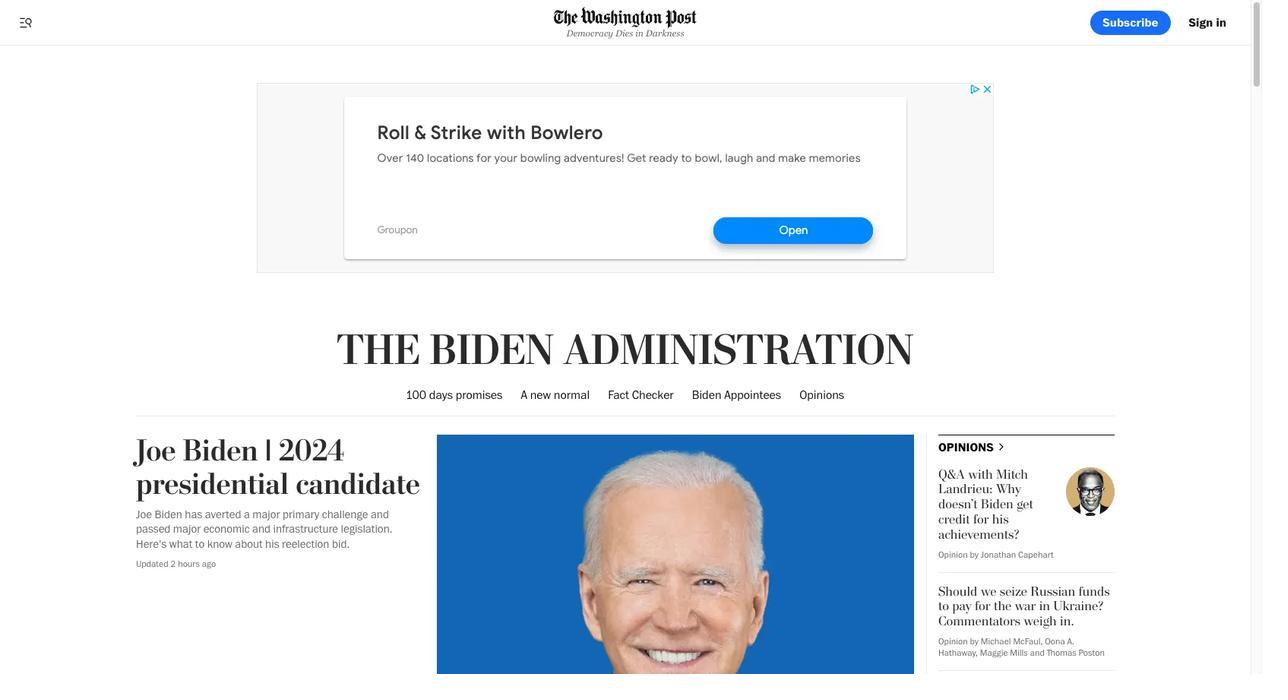 Task type: vqa. For each thing, say whether or not it's contained in the screenshot.
Tech link
no



Task type: locate. For each thing, give the bounding box(es) containing it.
to left pay
[[939, 599, 949, 614]]

1 vertical spatial major
[[173, 522, 201, 536]]

advertisement region
[[257, 83, 994, 273]]

opinion by michael mcfaul ,
[[939, 635, 1045, 647]]

2 joe from the top
[[136, 507, 152, 521]]

0 vertical spatial his
[[993, 512, 1009, 528]]

commentators
[[939, 614, 1021, 630]]

0 vertical spatial major
[[253, 507, 280, 521]]

the washington post homepage. image
[[554, 7, 697, 29]]

his inside q&a with mitch landrieu: why doesn't biden get credit for his achievements? opinion by jonathan capehart
[[993, 512, 1009, 528]]

,
[[1041, 635, 1043, 647], [976, 647, 978, 658]]

to
[[195, 537, 205, 551], [939, 599, 949, 614]]

for
[[974, 512, 989, 528], [975, 599, 991, 614]]

, left oona
[[1041, 635, 1043, 647]]

democracy
[[567, 28, 613, 38]]

poston
[[1079, 647, 1105, 658]]

dies
[[616, 28, 633, 38]]

1 horizontal spatial in
[[1040, 599, 1051, 614]]

mitch
[[997, 466, 1028, 482]]

0 vertical spatial opinions
[[800, 388, 845, 402]]

achievements?
[[939, 527, 1020, 543]]

opinion down achievements?
[[939, 548, 968, 560]]

major
[[253, 507, 280, 521], [173, 522, 201, 536]]

biden left |
[[183, 433, 258, 469]]

and
[[371, 507, 389, 521], [252, 522, 271, 536], [1030, 647, 1045, 658]]

subscribe
[[1103, 15, 1159, 29]]

1 vertical spatial his
[[265, 537, 279, 551]]

for right credit
[[974, 512, 989, 528]]

0 horizontal spatial and
[[252, 522, 271, 536]]

0 horizontal spatial major
[[173, 522, 201, 536]]

to inside should we seize russian funds to pay for the war in ukraine? commentators weigh in.
[[939, 599, 949, 614]]

oona
[[1045, 635, 1066, 647]]

1 vertical spatial by
[[970, 635, 979, 647]]

0 vertical spatial joe
[[136, 433, 176, 469]]

tagline, democracy dies in darkness element
[[554, 28, 697, 38]]

opinions right appointees
[[800, 388, 845, 402]]

weigh
[[1024, 614, 1057, 630]]

0 vertical spatial opinion
[[939, 548, 968, 560]]

in inside should we seize russian funds to pay for the war in ukraine? commentators weigh in.
[[1040, 599, 1051, 614]]

0 vertical spatial to
[[195, 537, 205, 551]]

biden
[[430, 326, 554, 377], [692, 388, 722, 402], [183, 433, 258, 469], [981, 497, 1014, 512], [155, 507, 182, 521]]

1 horizontal spatial his
[[993, 512, 1009, 528]]

opinions link
[[800, 375, 845, 415], [939, 440, 1008, 457]]

opinion
[[939, 548, 968, 560], [939, 635, 968, 647]]

landrieu:
[[939, 481, 993, 497]]

0 horizontal spatial his
[[265, 537, 279, 551]]

russian
[[1031, 583, 1076, 599]]

0 vertical spatial opinions link
[[800, 375, 845, 415]]

opinions link right appointees
[[800, 375, 845, 415]]

0 horizontal spatial ,
[[976, 647, 978, 658]]

by
[[970, 548, 979, 560], [970, 635, 979, 647]]

1 by from the top
[[970, 548, 979, 560]]

averted
[[205, 507, 241, 521]]

his left get
[[993, 512, 1009, 528]]

2 vertical spatial and
[[1030, 647, 1045, 658]]

2 horizontal spatial in
[[1217, 15, 1227, 29]]

100 days promises
[[407, 388, 503, 402]]

1 opinion from the top
[[939, 548, 968, 560]]

biden left get
[[981, 497, 1014, 512]]

by down achievements?
[[970, 548, 979, 560]]

opinion down commentators
[[939, 635, 968, 647]]

subscribe link
[[1091, 10, 1171, 35]]

in right dies
[[636, 28, 644, 38]]

in.
[[1060, 614, 1075, 630]]

in right war
[[1040, 599, 1051, 614]]

new
[[530, 388, 551, 402]]

opinion inside q&a with mitch landrieu: why doesn't biden get credit for his achievements? opinion by jonathan capehart
[[939, 548, 968, 560]]

and up legislation.
[[371, 507, 389, 521]]

1 vertical spatial opinions
[[939, 440, 994, 454]]

1 vertical spatial to
[[939, 599, 949, 614]]

2 horizontal spatial and
[[1030, 647, 1045, 658]]

jonathan
[[981, 548, 1017, 560]]

for inside q&a with mitch landrieu: why doesn't biden get credit for his achievements? opinion by jonathan capehart
[[974, 512, 989, 528]]

primary element
[[0, 0, 1251, 46]]

normal
[[554, 388, 590, 402]]

0 horizontal spatial opinions
[[800, 388, 845, 402]]

biden appointees link
[[692, 375, 782, 415]]

0 horizontal spatial opinions link
[[800, 375, 845, 415]]

in right sign
[[1217, 15, 1227, 29]]

his right about
[[265, 537, 279, 551]]

and up about
[[252, 522, 271, 536]]

has
[[185, 507, 202, 521]]

1 horizontal spatial ,
[[1041, 635, 1043, 647]]

1 vertical spatial opinion
[[939, 635, 968, 647]]

his
[[993, 512, 1009, 528], [265, 537, 279, 551]]

to right what
[[195, 537, 205, 551]]

0 horizontal spatial to
[[195, 537, 205, 551]]

opinions link up with
[[939, 440, 1008, 457]]

1 joe from the top
[[136, 433, 176, 469]]

the
[[337, 326, 420, 377]]

get
[[1017, 497, 1034, 512]]

joe biden has averted a major primary challenge and passed major economic and infrastructure legislation. here's what to know about his reelection bid. link
[[136, 507, 393, 551]]

major right a
[[253, 507, 280, 521]]

1 horizontal spatial and
[[371, 507, 389, 521]]

for left the
[[975, 599, 991, 614]]

and right mills
[[1030, 647, 1045, 658]]

opinions up q&a
[[939, 440, 994, 454]]

1 horizontal spatial opinions link
[[939, 440, 1008, 457]]

, left maggie on the right
[[976, 647, 978, 658]]

1 horizontal spatial major
[[253, 507, 280, 521]]

opinions
[[800, 388, 845, 402], [939, 440, 994, 454]]

primary
[[283, 507, 319, 521]]

by down commentators
[[970, 635, 979, 647]]

major up what
[[173, 522, 201, 536]]

ago
[[202, 558, 216, 569]]

doesn't
[[939, 497, 978, 512]]

in
[[1217, 15, 1227, 29], [636, 28, 644, 38], [1040, 599, 1051, 614]]

0 vertical spatial by
[[970, 548, 979, 560]]

pay
[[953, 599, 972, 614]]

fact checker
[[608, 388, 674, 402]]

1 vertical spatial for
[[975, 599, 991, 614]]

0 vertical spatial for
[[974, 512, 989, 528]]

q&a with mitch landrieu: why doesn't biden get credit for his achievements? link
[[939, 466, 1034, 543]]

2 by from the top
[[970, 635, 979, 647]]

should
[[939, 583, 978, 599]]

funds
[[1079, 583, 1110, 599]]

checker
[[632, 388, 674, 402]]

oona a. hathaway
[[939, 635, 1075, 658]]

0 vertical spatial and
[[371, 507, 389, 521]]

1 horizontal spatial to
[[939, 599, 949, 614]]

1 vertical spatial joe
[[136, 507, 152, 521]]

we
[[981, 583, 997, 599]]



Task type: describe. For each thing, give the bounding box(es) containing it.
appointees
[[725, 388, 782, 402]]

michael
[[981, 635, 1011, 647]]

a.
[[1068, 635, 1075, 647]]

presidential
[[136, 466, 289, 503]]

|
[[265, 433, 272, 469]]

sign in
[[1189, 15, 1227, 29]]

what
[[169, 537, 193, 551]]

1 vertical spatial and
[[252, 522, 271, 536]]

, maggie mills and thomas poston
[[976, 647, 1105, 658]]

biden left appointees
[[692, 388, 722, 402]]

passed
[[136, 522, 171, 536]]

thomas
[[1047, 647, 1077, 658]]

2 opinion from the top
[[939, 635, 968, 647]]

biden up passed
[[155, 507, 182, 521]]

seize
[[1000, 583, 1028, 599]]

2
[[171, 558, 176, 569]]

search and browse sections image
[[18, 15, 33, 30]]

legislation.
[[341, 522, 393, 536]]

the biden administration
[[337, 326, 914, 377]]

here's
[[136, 537, 167, 551]]

biden inside q&a with mitch landrieu: why doesn't biden get credit for his achievements? opinion by jonathan capehart
[[981, 497, 1014, 512]]

darkness
[[646, 28, 685, 38]]

fact
[[608, 388, 629, 402]]

updated
[[136, 558, 168, 569]]

1 horizontal spatial opinions
[[939, 440, 994, 454]]

administration
[[564, 326, 914, 377]]

hathaway
[[939, 647, 976, 658]]

mcfaul
[[1014, 635, 1041, 647]]

biden up promises
[[430, 326, 554, 377]]

with
[[969, 466, 993, 482]]

1 vertical spatial opinions link
[[939, 440, 1008, 457]]

q&a with mitch landrieu: why doesn't biden get credit for his achievements? opinion by jonathan capehart
[[939, 466, 1054, 560]]

a new normal link
[[521, 375, 590, 415]]

sign in link
[[1177, 10, 1239, 35]]

sign
[[1189, 15, 1213, 29]]

reelection
[[282, 537, 330, 551]]

maggie
[[980, 647, 1008, 658]]

a
[[521, 388, 528, 402]]

100 days promises link
[[407, 375, 503, 415]]

infrastructure
[[273, 522, 338, 536]]

credit
[[939, 512, 970, 528]]

democracy dies in darkness
[[567, 28, 685, 38]]

should we seize russian funds to pay for the war in ukraine? commentators weigh in.
[[939, 583, 1110, 630]]

biden appointees
[[692, 388, 782, 402]]

the
[[994, 599, 1012, 614]]

hours
[[178, 558, 200, 569]]

should we seize russian funds to pay for the war in ukraine? commentators weigh in. link
[[939, 583, 1110, 630]]

by inside q&a with mitch landrieu: why doesn't biden get credit for his achievements? opinion by jonathan capehart
[[970, 548, 979, 560]]

war
[[1015, 599, 1036, 614]]

a
[[244, 507, 250, 521]]

know
[[207, 537, 233, 551]]

democracy dies in darkness link
[[554, 7, 697, 38]]

0 horizontal spatial in
[[636, 28, 644, 38]]

economic
[[203, 522, 250, 536]]

bid.
[[332, 537, 350, 551]]

joe biden | 2024 presidential candidate link
[[136, 433, 420, 503]]

days
[[429, 388, 453, 402]]

2024
[[279, 433, 345, 469]]

100
[[407, 388, 427, 402]]

for inside should we seize russian funds to pay for the war in ukraine? commentators weigh in.
[[975, 599, 991, 614]]

mills
[[1010, 647, 1028, 658]]

jonathan capehart link
[[981, 548, 1054, 560]]

ukraine?
[[1054, 599, 1104, 614]]

his inside "joe biden | 2024 presidential candidate joe biden has averted a major primary challenge and passed major economic and infrastructure legislation. here's what to know about his reelection bid. updated 2 hours ago"
[[265, 537, 279, 551]]

a new normal
[[521, 388, 590, 402]]

joe biden | 2024 presidential candidate joe biden has averted a major primary challenge and passed major economic and infrastructure legislation. here's what to know about his reelection bid. updated 2 hours ago
[[136, 433, 420, 569]]

candidate
[[296, 466, 420, 503]]

why
[[996, 481, 1022, 497]]

to inside "joe biden | 2024 presidential candidate joe biden has averted a major primary challenge and passed major economic and infrastructure legislation. here's what to know about his reelection bid. updated 2 hours ago"
[[195, 537, 205, 551]]

about
[[235, 537, 263, 551]]

challenge
[[322, 507, 368, 521]]

q&a
[[939, 466, 965, 482]]

capehart
[[1019, 548, 1054, 560]]

fact checker link
[[608, 375, 674, 415]]

promises
[[456, 388, 503, 402]]



